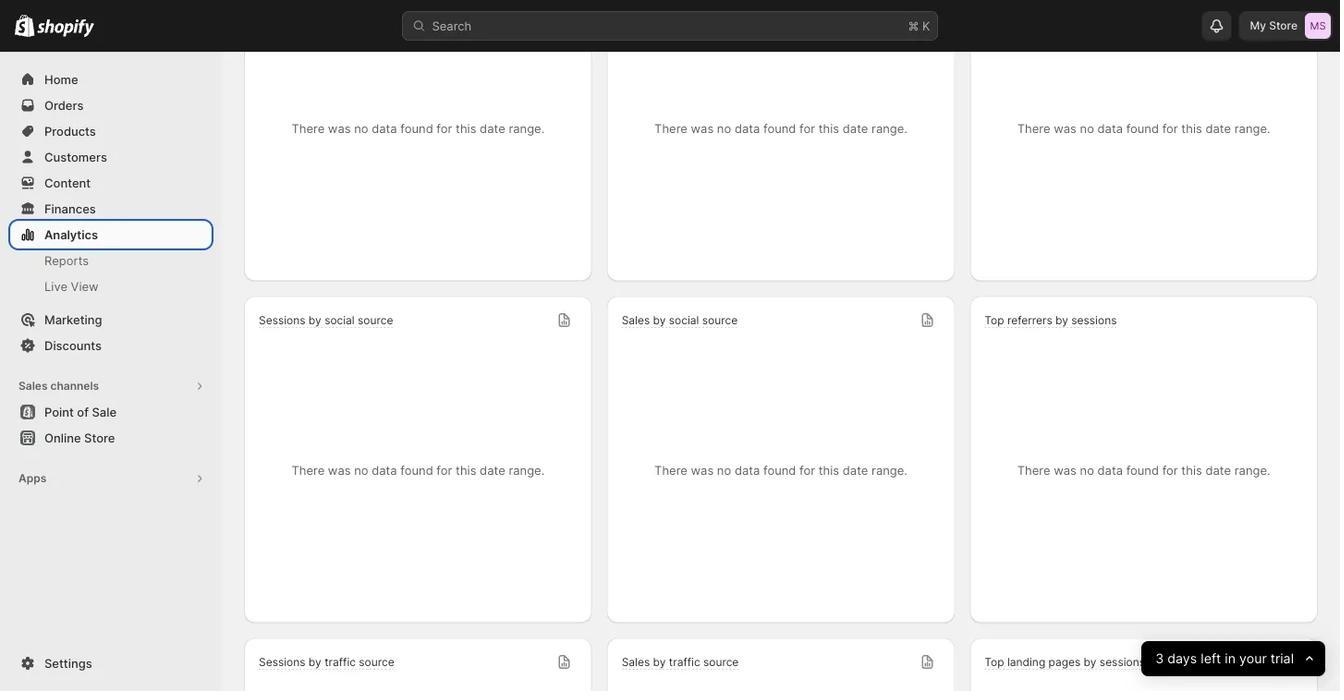 Task type: describe. For each thing, give the bounding box(es) containing it.
by for sales by social source
[[653, 314, 666, 327]]

top for top referrers by sessions
[[985, 314, 1004, 327]]

1 there was no data found for this date range. button from the left
[[244, 0, 592, 281]]

trial
[[1270, 651, 1294, 667]]

content
[[44, 176, 91, 190]]

by for sessions by traffic source
[[309, 656, 321, 669]]

marketing
[[44, 312, 102, 327]]

social for sessions
[[325, 314, 355, 327]]

settings
[[44, 656, 92, 671]]

point of sale button
[[0, 399, 222, 425]]

my store image
[[1305, 13, 1331, 39]]

sessions for sessions by traffic source
[[259, 656, 305, 669]]

online store
[[44, 431, 115, 445]]

point of sale link
[[11, 399, 211, 425]]

products link
[[11, 118, 211, 144]]

days
[[1167, 651, 1197, 667]]

source for sales by traffic source
[[703, 656, 739, 669]]

3 there was no data found for this date range. button from the left
[[970, 0, 1318, 281]]

sales for sales channels
[[18, 379, 48, 393]]

customers
[[44, 150, 107, 164]]

sales channels
[[18, 379, 99, 393]]

by for sessions by social source
[[309, 314, 321, 327]]

sessions inside button
[[1100, 656, 1145, 669]]

sales by traffic source button
[[622, 655, 739, 671]]

shopify image
[[37, 19, 94, 37]]

sessions by social source
[[259, 314, 393, 327]]

my
[[1250, 19, 1266, 32]]

discounts
[[44, 338, 102, 353]]

online
[[44, 431, 81, 445]]

my store
[[1250, 19, 1298, 32]]

store for my store
[[1269, 19, 1298, 32]]

live view
[[44, 279, 99, 293]]

live view link
[[11, 274, 211, 299]]

online store button
[[0, 425, 222, 451]]

settings link
[[11, 651, 211, 677]]

your
[[1239, 651, 1267, 667]]

apps
[[18, 472, 46, 485]]

top referrers by sessions button
[[985, 313, 1117, 329]]

marketing link
[[11, 307, 211, 333]]

traffic for sessions
[[325, 656, 356, 669]]

live
[[44, 279, 67, 293]]

channels
[[50, 379, 99, 393]]

pages
[[1049, 656, 1081, 669]]

top landing pages by sessions button
[[970, 638, 1318, 691]]

left
[[1201, 651, 1221, 667]]

home
[[44, 72, 78, 86]]

traffic for sales
[[669, 656, 700, 669]]

finances
[[44, 201, 96, 216]]



Task type: vqa. For each thing, say whether or not it's contained in the screenshot.
right the There was no data found for this date range. button
yes



Task type: locate. For each thing, give the bounding box(es) containing it.
2 vertical spatial sales
[[622, 656, 650, 669]]

0 horizontal spatial store
[[84, 431, 115, 445]]

home link
[[11, 67, 211, 92]]

1 vertical spatial store
[[84, 431, 115, 445]]

sales by traffic source
[[622, 656, 739, 669]]

source for sessions by social source
[[358, 314, 393, 327]]

sales for sales by traffic source
[[622, 656, 650, 669]]

store for online store
[[84, 431, 115, 445]]

3 days left in your trial button
[[1141, 641, 1325, 677]]

sessions inside dropdown button
[[259, 314, 305, 327]]

data
[[372, 122, 397, 136], [735, 122, 760, 136], [1098, 122, 1123, 136], [372, 463, 397, 478], [735, 463, 760, 478], [1098, 463, 1123, 478]]

top
[[985, 314, 1004, 327], [985, 656, 1004, 669]]

there
[[292, 122, 325, 136], [654, 122, 687, 136], [1017, 122, 1050, 136], [292, 463, 325, 478], [654, 463, 687, 478], [1017, 463, 1050, 478]]

shopify image
[[15, 14, 34, 37]]

sessions left 3
[[1100, 656, 1145, 669]]

range.
[[509, 122, 545, 136], [872, 122, 907, 136], [1234, 122, 1270, 136], [509, 463, 545, 478], [872, 463, 907, 478], [1234, 463, 1270, 478]]

sessions inside dropdown button
[[259, 656, 305, 669]]

view
[[71, 279, 99, 293]]

sales by traffic source button
[[607, 638, 955, 691]]

1 horizontal spatial there was no data found for this date range. button
[[607, 0, 955, 281]]

1 vertical spatial top
[[985, 656, 1004, 669]]

by
[[309, 314, 321, 327], [653, 314, 666, 327], [1055, 314, 1068, 327], [309, 656, 321, 669], [653, 656, 666, 669], [1084, 656, 1097, 669]]

2 there was no data found for this date range. button from the left
[[607, 0, 955, 281]]

0 horizontal spatial social
[[325, 314, 355, 327]]

traffic
[[325, 656, 356, 669], [669, 656, 700, 669]]

analytics link
[[11, 222, 211, 248]]

sessions
[[259, 314, 305, 327], [259, 656, 305, 669]]

sessions for sessions by social source
[[259, 314, 305, 327]]

store inside "button"
[[84, 431, 115, 445]]

sessions by traffic source
[[259, 656, 394, 669]]

sales for sales by social source
[[622, 314, 650, 327]]

sales
[[622, 314, 650, 327], [18, 379, 48, 393], [622, 656, 650, 669]]

2 social from the left
[[669, 314, 699, 327]]

search
[[432, 18, 472, 33]]

top for top landing pages by sessions
[[985, 656, 1004, 669]]

3 days left in your trial
[[1155, 651, 1294, 667]]

⌘
[[908, 18, 919, 33]]

sales by social source
[[622, 314, 738, 327]]

referrers
[[1007, 314, 1052, 327]]

0 vertical spatial sessions
[[1071, 314, 1117, 327]]

⌘ k
[[908, 18, 930, 33]]

top referrers by sessions
[[985, 314, 1117, 327]]

1 horizontal spatial traffic
[[669, 656, 700, 669]]

2 horizontal spatial there was no data found for this date range. button
[[970, 0, 1318, 281]]

3
[[1155, 651, 1164, 667]]

no
[[354, 122, 368, 136], [717, 122, 731, 136], [1080, 122, 1094, 136], [354, 463, 368, 478], [717, 463, 731, 478], [1080, 463, 1094, 478]]

1 sessions from the top
[[259, 314, 305, 327]]

0 horizontal spatial there was no data found for this date range. button
[[244, 0, 592, 281]]

sales by social source button
[[622, 313, 738, 329]]

finances link
[[11, 196, 211, 222]]

1 social from the left
[[325, 314, 355, 327]]

there was no data found for this date range. button
[[244, 0, 592, 281], [607, 0, 955, 281], [970, 0, 1318, 281]]

reports link
[[11, 248, 211, 274]]

orders link
[[11, 92, 211, 118]]

content link
[[11, 170, 211, 196]]

sessions by social source button
[[259, 313, 393, 329]]

store
[[1269, 19, 1298, 32], [84, 431, 115, 445]]

traffic inside sessions by traffic source dropdown button
[[325, 656, 356, 669]]

point of sale
[[44, 405, 116, 419]]

1 vertical spatial sessions
[[259, 656, 305, 669]]

date
[[480, 122, 505, 136], [843, 122, 868, 136], [1206, 122, 1231, 136], [480, 463, 505, 478], [843, 463, 868, 478], [1206, 463, 1231, 478]]

for
[[437, 122, 452, 136], [799, 122, 815, 136], [1162, 122, 1178, 136], [437, 463, 452, 478], [799, 463, 815, 478], [1162, 463, 1178, 478]]

social
[[325, 314, 355, 327], [669, 314, 699, 327]]

in
[[1225, 651, 1235, 667]]

reports
[[44, 253, 89, 268]]

traffic inside sales by traffic source dropdown button
[[669, 656, 700, 669]]

apps button
[[11, 466, 211, 492]]

source for sessions by traffic source
[[359, 656, 394, 669]]

1 vertical spatial sessions
[[1100, 656, 1145, 669]]

store right the my on the top right of page
[[1269, 19, 1298, 32]]

sale
[[92, 405, 116, 419]]

1 horizontal spatial social
[[669, 314, 699, 327]]

landing
[[1007, 656, 1045, 669]]

source
[[358, 314, 393, 327], [702, 314, 738, 327], [359, 656, 394, 669], [703, 656, 739, 669]]

2 top from the top
[[985, 656, 1004, 669]]

source for sales by social source
[[702, 314, 738, 327]]

store down 'sale'
[[84, 431, 115, 445]]

1 horizontal spatial store
[[1269, 19, 1298, 32]]

sales channels button
[[11, 373, 211, 399]]

top left 'landing'
[[985, 656, 1004, 669]]

sales inside dropdown button
[[622, 314, 650, 327]]

analytics
[[44, 227, 98, 242]]

2 sessions from the top
[[259, 656, 305, 669]]

sessions right referrers on the right
[[1071, 314, 1117, 327]]

found
[[400, 122, 433, 136], [763, 122, 796, 136], [1126, 122, 1159, 136], [400, 463, 433, 478], [763, 463, 796, 478], [1126, 463, 1159, 478]]

social inside sales by social source dropdown button
[[669, 314, 699, 327]]

online store link
[[11, 425, 211, 451]]

social inside sessions by social source dropdown button
[[325, 314, 355, 327]]

social for sales
[[669, 314, 699, 327]]

customers link
[[11, 144, 211, 170]]

0 horizontal spatial traffic
[[325, 656, 356, 669]]

sessions
[[1071, 314, 1117, 327], [1100, 656, 1145, 669]]

1 vertical spatial sales
[[18, 379, 48, 393]]

was
[[328, 122, 351, 136], [691, 122, 714, 136], [1054, 122, 1077, 136], [328, 463, 351, 478], [691, 463, 714, 478], [1054, 463, 1077, 478]]

orders
[[44, 98, 84, 112]]

sessions by traffic source button
[[244, 638, 592, 691]]

1 traffic from the left
[[325, 656, 356, 669]]

top landing pages by sessions button
[[985, 655, 1145, 671]]

k
[[922, 18, 930, 33]]

discounts link
[[11, 333, 211, 359]]

top landing pages by sessions
[[985, 656, 1145, 669]]

0 vertical spatial top
[[985, 314, 1004, 327]]

0 vertical spatial sales
[[622, 314, 650, 327]]

top left referrers on the right
[[985, 314, 1004, 327]]

there was no data found for this date range.
[[292, 122, 545, 136], [654, 122, 907, 136], [1017, 122, 1270, 136], [292, 463, 545, 478], [654, 463, 907, 478], [1017, 463, 1270, 478]]

2 traffic from the left
[[669, 656, 700, 669]]

sales inside 'button'
[[18, 379, 48, 393]]

0 vertical spatial sessions
[[259, 314, 305, 327]]

top inside button
[[985, 656, 1004, 669]]

sessions by traffic source button
[[259, 655, 394, 671]]

of
[[77, 405, 89, 419]]

products
[[44, 124, 96, 138]]

this
[[456, 122, 476, 136], [819, 122, 839, 136], [1181, 122, 1202, 136], [456, 463, 476, 478], [819, 463, 839, 478], [1181, 463, 1202, 478]]

0 vertical spatial store
[[1269, 19, 1298, 32]]

1 top from the top
[[985, 314, 1004, 327]]

sales inside dropdown button
[[622, 656, 650, 669]]

point
[[44, 405, 74, 419]]

by for sales by traffic source
[[653, 656, 666, 669]]



